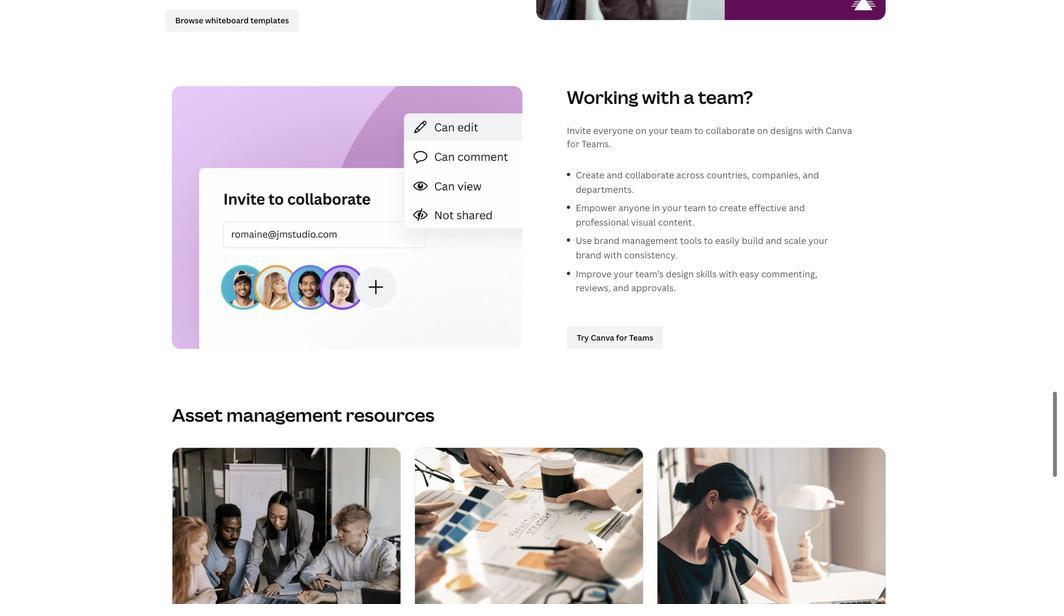 Task type: locate. For each thing, give the bounding box(es) containing it.
0 vertical spatial management
[[622, 235, 678, 247]]

1 vertical spatial to
[[708, 202, 717, 214]]

use brand management tools to easily build and scale your brand with consistency.
[[576, 235, 828, 261]]

with
[[642, 85, 680, 109], [805, 125, 823, 137], [604, 249, 622, 261], [719, 268, 738, 280]]

collaborate down team?
[[706, 125, 755, 137]]

use
[[576, 235, 592, 247]]

team inside empower anyone in your team to create effective and professional visual content.
[[684, 202, 706, 214]]

and right reviews,
[[613, 282, 629, 294]]

team down a
[[670, 125, 692, 137]]

1 horizontal spatial on
[[757, 125, 768, 137]]

to for collaborate
[[695, 125, 704, 137]]

1 horizontal spatial collaborate
[[706, 125, 755, 137]]

your right scale
[[808, 235, 828, 247]]

collaborate up 'in'
[[625, 169, 674, 181]]

0 horizontal spatial on
[[635, 125, 647, 137]]

team?
[[698, 85, 753, 109]]

anyone
[[619, 202, 650, 214]]

with up the improve
[[604, 249, 622, 261]]

0 vertical spatial collaborate
[[706, 125, 755, 137]]

create
[[576, 169, 605, 181]]

brand
[[594, 235, 620, 247], [576, 249, 601, 261]]

team up content.
[[684, 202, 706, 214]]

create
[[719, 202, 747, 214]]

management inside use brand management tools to easily build and scale your brand with consistency.
[[622, 235, 678, 247]]

on right everyone
[[635, 125, 647, 137]]

content.
[[658, 216, 695, 229]]

management
[[622, 235, 678, 247], [226, 403, 342, 427]]

design
[[666, 268, 694, 280]]

on
[[635, 125, 647, 137], [757, 125, 768, 137]]

1 vertical spatial collaborate
[[625, 169, 674, 181]]

your up content.
[[662, 202, 682, 214]]

to
[[695, 125, 704, 137], [708, 202, 717, 214], [704, 235, 713, 247]]

2 vertical spatial to
[[704, 235, 713, 247]]

build
[[742, 235, 764, 247]]

with inside improve your team's design skills with easy commenting, reviews, and approvals.
[[719, 268, 738, 280]]

and right 'companies,'
[[803, 169, 819, 181]]

team for create
[[684, 202, 706, 214]]

your inside use brand management tools to easily build and scale your brand with consistency.
[[808, 235, 828, 247]]

1 vertical spatial team
[[684, 202, 706, 214]]

your inside 'invite everyone on your team to collaborate on designs with canva for teams.'
[[649, 125, 668, 137]]

0 vertical spatial to
[[695, 125, 704, 137]]

invite
[[567, 125, 591, 137]]

working
[[567, 85, 638, 109]]

0 vertical spatial team
[[670, 125, 692, 137]]

ui - invite to collaborate (1) image
[[172, 86, 522, 349]]

and inside use brand management tools to easily build and scale your brand with consistency.
[[766, 235, 782, 247]]

screenshot2023-01-13at11.24.17am (1) image
[[415, 448, 643, 605]]

with left canva
[[805, 125, 823, 137]]

collaborate inside the create and collaborate across countries, companies, and departments.
[[625, 169, 674, 181]]

with left easy
[[719, 268, 738, 280]]

your down working with a team?
[[649, 125, 668, 137]]

to inside use brand management tools to easily build and scale your brand with consistency.
[[704, 235, 713, 247]]

collaborate
[[706, 125, 755, 137], [625, 169, 674, 181]]

0 horizontal spatial management
[[226, 403, 342, 427]]

on left designs
[[757, 125, 768, 137]]

working with a team?
[[567, 85, 753, 109]]

easy
[[740, 268, 759, 280]]

your
[[649, 125, 668, 137], [662, 202, 682, 214], [808, 235, 828, 247], [614, 268, 633, 280]]

easily
[[715, 235, 740, 247]]

untitleddesign25 image
[[658, 448, 886, 605]]

and right the effective
[[789, 202, 805, 214]]

to left create
[[708, 202, 717, 214]]

to inside empower anyone in your team to create effective and professional visual content.
[[708, 202, 717, 214]]

to right tools
[[704, 235, 713, 247]]

your inside empower anyone in your team to create effective and professional visual content.
[[662, 202, 682, 214]]

team inside 'invite everyone on your team to collaborate on designs with canva for teams.'
[[670, 125, 692, 137]]

brand down professional
[[594, 235, 620, 247]]

0 vertical spatial brand
[[594, 235, 620, 247]]

scale
[[784, 235, 806, 247]]

to inside 'invite everyone on your team to collaborate on designs with canva for teams.'
[[695, 125, 704, 137]]

brand down use
[[576, 249, 601, 261]]

your left team's
[[614, 268, 633, 280]]

create and collaborate across countries, companies, and departments.
[[576, 169, 819, 196]]

tools
[[680, 235, 702, 247]]

untitleddesign24 image
[[172, 448, 401, 605]]

canva
[[826, 125, 852, 137]]

team
[[670, 125, 692, 137], [684, 202, 706, 214]]

designs
[[770, 125, 803, 137]]

1 horizontal spatial management
[[622, 235, 678, 247]]

to down team?
[[695, 125, 704, 137]]

professional
[[576, 216, 629, 229]]

companies,
[[752, 169, 801, 181]]

and
[[607, 169, 623, 181], [803, 169, 819, 181], [789, 202, 805, 214], [766, 235, 782, 247], [613, 282, 629, 294]]

and right build
[[766, 235, 782, 247]]

0 horizontal spatial collaborate
[[625, 169, 674, 181]]

approvals.
[[631, 282, 676, 294]]

improve your team's design skills with easy commenting, reviews, and approvals.
[[576, 268, 818, 294]]

resources
[[346, 403, 435, 427]]



Task type: vqa. For each thing, say whether or not it's contained in the screenshot.
to within Use Brand Management Tools To Easily Build And Scale Your Brand With Consistency.
yes



Task type: describe. For each thing, give the bounding box(es) containing it.
team's
[[635, 268, 664, 280]]

with left a
[[642, 85, 680, 109]]

team for collaborate
[[670, 125, 692, 137]]

empower
[[576, 202, 616, 214]]

departments.
[[576, 183, 634, 196]]

in
[[652, 202, 660, 214]]

invite everyone on your team to collaborate on designs with canva for teams.
[[567, 125, 852, 150]]

2 on from the left
[[757, 125, 768, 137]]

with inside 'invite everyone on your team to collaborate on designs with canva for teams.'
[[805, 125, 823, 137]]

skills
[[696, 268, 717, 280]]

1 vertical spatial management
[[226, 403, 342, 427]]

a
[[684, 85, 694, 109]]

asset
[[172, 403, 223, 427]]

your inside improve your team's design skills with easy commenting, reviews, and approvals.
[[614, 268, 633, 280]]

collaborate inside 'invite everyone on your team to collaborate on designs with canva for teams.'
[[706, 125, 755, 137]]

with inside use brand management tools to easily build and scale your brand with consistency.
[[604, 249, 622, 261]]

and inside empower anyone in your team to create effective and professional visual content.
[[789, 202, 805, 214]]

everyone
[[593, 125, 633, 137]]

teams.
[[582, 138, 611, 150]]

1 on from the left
[[635, 125, 647, 137]]

commenting,
[[761, 268, 818, 280]]

visual
[[631, 216, 656, 229]]

and up departments.
[[607, 169, 623, 181]]

consistency.
[[624, 249, 677, 261]]

for
[[567, 138, 580, 150]]

to for create
[[708, 202, 717, 214]]

1 vertical spatial brand
[[576, 249, 601, 261]]

across
[[676, 169, 704, 181]]

asset management resources
[[172, 403, 435, 427]]

reviews,
[[576, 282, 611, 294]]

effective
[[749, 202, 787, 214]]

countries,
[[707, 169, 750, 181]]

empower anyone in your team to create effective and professional visual content.
[[576, 202, 805, 229]]

and inside improve your team's design skills with easy commenting, reviews, and approvals.
[[613, 282, 629, 294]]

improve
[[576, 268, 612, 280]]



